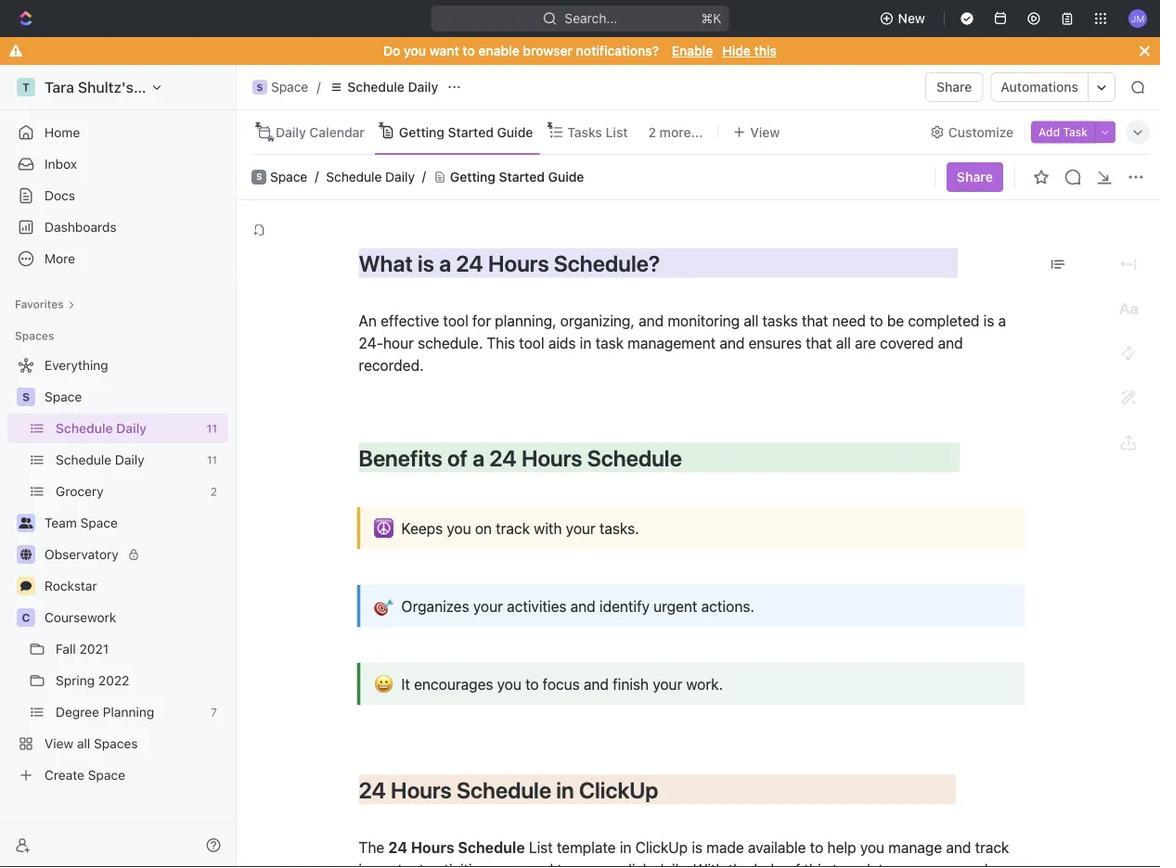 Task type: locate. For each thing, give the bounding box(es) containing it.
0 horizontal spatial guide
[[497, 124, 533, 140]]

0 vertical spatial guide
[[497, 124, 533, 140]]

1 horizontal spatial view
[[750, 124, 780, 140]]

list right tasks
[[606, 124, 628, 140]]

0 vertical spatial activities
[[507, 598, 567, 615]]

you left "focus"
[[497, 676, 521, 693]]

space up observatory
[[80, 516, 118, 531]]

1 vertical spatial s
[[256, 172, 262, 182]]

that right ensures
[[806, 334, 832, 352]]

0 vertical spatial 2
[[648, 124, 656, 140]]

important
[[359, 861, 424, 868]]

started down want
[[448, 124, 494, 140]]

11
[[206, 422, 217, 435], [207, 454, 217, 467]]

in
[[580, 334, 592, 352], [556, 777, 574, 803], [620, 839, 631, 857]]

1 vertical spatial that
[[806, 334, 832, 352]]

is right the completed
[[983, 312, 994, 329]]

0 vertical spatial space, , element
[[252, 80, 267, 95]]

1 horizontal spatial is
[[692, 839, 703, 857]]

0 horizontal spatial of
[[447, 445, 468, 471]]

daily calendar link
[[272, 119, 365, 145]]

1 horizontal spatial need
[[832, 312, 866, 329]]

spaces
[[15, 329, 54, 342], [94, 736, 138, 752]]

and left the identify
[[570, 598, 596, 615]]

0 vertical spatial list
[[606, 124, 628, 140]]

1 horizontal spatial help
[[827, 839, 856, 857]]

2 inside 2 more... dropdown button
[[648, 124, 656, 140]]

and down the completed
[[938, 334, 963, 352]]

everything
[[45, 358, 108, 373]]

help
[[827, 839, 856, 857], [754, 861, 783, 868]]

0 horizontal spatial getting
[[399, 124, 445, 140]]

activities down the 24 hours schedule
[[428, 861, 488, 868]]

help up template,
[[827, 839, 856, 857]]

tara
[[45, 78, 74, 96]]

0 horizontal spatial 2
[[210, 485, 217, 498]]

24 up the
[[359, 777, 386, 803]]

template,
[[832, 861, 896, 868]]

clickup up "template"
[[579, 777, 658, 803]]

2 for 2 more...
[[648, 124, 656, 140]]

view for view all spaces
[[45, 736, 73, 752]]

1 horizontal spatial spaces
[[94, 736, 138, 752]]

view right more...
[[750, 124, 780, 140]]

activities inside "list template in clickup is made available to help you manage and track important activities you need to accomplish daily. with the help of this template, you may wor"
[[428, 861, 488, 868]]

0 vertical spatial 11
[[206, 422, 217, 435]]

add
[[1039, 126, 1060, 139]]

is right what at left top
[[418, 250, 434, 276]]

0 vertical spatial view
[[750, 124, 780, 140]]

2021
[[79, 642, 109, 657]]

focus
[[543, 676, 580, 693]]

dashboards
[[45, 219, 117, 235]]

getting started guide link
[[395, 119, 533, 145]]

in right aids
[[580, 334, 592, 352]]

0 horizontal spatial list
[[529, 839, 553, 857]]

schedule daily up grocery
[[56, 452, 144, 468]]

0 vertical spatial need
[[832, 312, 866, 329]]

0 horizontal spatial need
[[520, 861, 553, 868]]

to right available
[[810, 839, 823, 857]]

0 vertical spatial clickup
[[579, 777, 658, 803]]

completed
[[908, 312, 980, 329]]

a right what at left top
[[439, 250, 451, 276]]

0 vertical spatial track
[[496, 520, 530, 537]]

0 vertical spatial in
[[580, 334, 592, 352]]

0 vertical spatial started
[[448, 124, 494, 140]]

schedule daily
[[347, 79, 438, 95], [326, 169, 415, 185], [56, 421, 147, 436], [56, 452, 144, 468]]

and up may
[[946, 839, 971, 857]]

tool
[[443, 312, 469, 329], [519, 334, 544, 352]]

add task
[[1039, 126, 1088, 139]]

view button
[[726, 110, 786, 154]]

new
[[898, 11, 925, 26]]

spaces down favorites
[[15, 329, 54, 342]]

24
[[456, 250, 483, 276], [489, 445, 517, 471], [359, 777, 386, 803], [388, 839, 407, 857]]

0 horizontal spatial this
[[754, 43, 777, 58]]

space for create space
[[88, 768, 125, 783]]

getting down getting started guide "link"
[[450, 169, 496, 185]]

2 horizontal spatial your
[[653, 676, 682, 693]]

guide inside "link"
[[497, 124, 533, 140]]

s for s
[[22, 391, 30, 404]]

all left tasks
[[744, 312, 759, 329]]

1 horizontal spatial all
[[744, 312, 759, 329]]

0 vertical spatial tool
[[443, 312, 469, 329]]

for
[[472, 312, 491, 329]]

0 horizontal spatial space, , element
[[17, 388, 35, 406]]

create space link
[[7, 761, 225, 791]]

1 vertical spatial spaces
[[94, 736, 138, 752]]

what is a 24 hours schedule?
[[359, 250, 958, 276]]

identify
[[599, 598, 650, 615]]

share button
[[925, 72, 983, 102]]

1 vertical spatial 2
[[210, 485, 217, 498]]

1 horizontal spatial activities
[[507, 598, 567, 615]]

help down available
[[754, 861, 783, 868]]

schedule.
[[418, 334, 483, 352]]

task
[[1063, 126, 1088, 139]]

0 horizontal spatial space link
[[45, 382, 225, 412]]

1 11 from the top
[[206, 422, 217, 435]]

1 vertical spatial your
[[473, 598, 503, 615]]

😀
[[374, 674, 390, 694]]

getting started guide down getting started guide "link"
[[450, 169, 584, 185]]

2 left more...
[[648, 124, 656, 140]]

1 vertical spatial of
[[787, 861, 800, 868]]

view inside tree
[[45, 736, 73, 752]]

s inside s space
[[256, 172, 262, 182]]

2 horizontal spatial all
[[836, 334, 851, 352]]

clickup
[[579, 777, 658, 803], [635, 839, 688, 857]]

tool up 'schedule.'
[[443, 312, 469, 329]]

1 vertical spatial activities
[[428, 861, 488, 868]]

space left /
[[271, 79, 308, 95]]

1 vertical spatial is
[[983, 312, 994, 329]]

2 vertical spatial a
[[472, 445, 485, 471]]

you
[[404, 43, 426, 58], [447, 520, 471, 537], [497, 676, 521, 693], [860, 839, 884, 857], [492, 861, 516, 868], [900, 861, 924, 868]]

2 inside sidebar navigation
[[210, 485, 217, 498]]

0 horizontal spatial view
[[45, 736, 73, 752]]

1 horizontal spatial started
[[499, 169, 545, 185]]

track right "on"
[[496, 520, 530, 537]]

1 vertical spatial need
[[520, 861, 553, 868]]

1 vertical spatial getting
[[450, 169, 496, 185]]

to down "template"
[[557, 861, 571, 868]]

with
[[693, 861, 724, 868]]

team space link
[[45, 509, 225, 538]]

0 vertical spatial share
[[937, 79, 972, 95]]

spaces up create space link on the left
[[94, 736, 138, 752]]

0 vertical spatial space link
[[270, 169, 307, 185]]

1 vertical spatial list
[[529, 839, 553, 857]]

work.
[[686, 676, 723, 693]]

1 vertical spatial all
[[836, 334, 851, 352]]

0 horizontal spatial a
[[439, 250, 451, 276]]

list left "template"
[[529, 839, 553, 857]]

create space
[[45, 768, 125, 783]]

to
[[463, 43, 475, 58], [870, 312, 883, 329], [525, 676, 539, 693], [810, 839, 823, 857], [557, 861, 571, 868]]

space, , element
[[252, 80, 267, 95], [17, 388, 35, 406]]

guide down tasks
[[548, 169, 584, 185]]

getting started guide
[[399, 124, 533, 140], [450, 169, 584, 185]]

what
[[359, 250, 413, 276]]

space link
[[270, 169, 307, 185], [45, 382, 225, 412]]

1 vertical spatial space, , element
[[17, 388, 35, 406]]

0 vertical spatial help
[[827, 839, 856, 857]]

share inside button
[[937, 79, 972, 95]]

guide
[[497, 124, 533, 140], [548, 169, 584, 185]]

need inside "list template in clickup is made available to help you manage and track important activities you need to accomplish daily. with the help of this template, you may wor"
[[520, 861, 553, 868]]

space link down everything link
[[45, 382, 225, 412]]

2 horizontal spatial is
[[983, 312, 994, 329]]

to left be
[[870, 312, 883, 329]]

0 vertical spatial of
[[447, 445, 468, 471]]

is up with
[[692, 839, 703, 857]]

docs link
[[7, 181, 228, 211]]

guide left tasks
[[497, 124, 533, 140]]

activities down with
[[507, 598, 567, 615]]

tasks
[[567, 124, 602, 140]]

1 vertical spatial getting started guide
[[450, 169, 584, 185]]

organizes
[[401, 598, 469, 615]]

your right with
[[566, 520, 596, 537]]

view inside button
[[750, 124, 780, 140]]

1 horizontal spatial a
[[472, 445, 485, 471]]

1 vertical spatial view
[[45, 736, 73, 752]]

a up "on"
[[472, 445, 485, 471]]

share up customize button
[[937, 79, 972, 95]]

in up "template"
[[556, 777, 574, 803]]

is
[[418, 250, 434, 276], [983, 312, 994, 329], [692, 839, 703, 857]]

24 up the important
[[388, 839, 407, 857]]

notifications?
[[576, 43, 659, 58]]

in inside "list template in clickup is made available to help you manage and track important activities you need to accomplish daily. with the help of this template, you may wor"
[[620, 839, 631, 857]]

in inside an effective tool for planning, organizing, and monitoring all tasks that need to be completed is a 24-hour schedule. this tool aids in task management and ensures that all are covered and recorded.
[[580, 334, 592, 352]]

an
[[359, 312, 377, 329]]

1 horizontal spatial track
[[975, 839, 1009, 857]]

all
[[744, 312, 759, 329], [836, 334, 851, 352], [77, 736, 90, 752]]

this down available
[[804, 861, 829, 868]]

1 horizontal spatial space, , element
[[252, 80, 267, 95]]

in up accomplish
[[620, 839, 631, 857]]

grocery
[[56, 484, 104, 499]]

s inside navigation
[[22, 391, 30, 404]]

spaces inside tree
[[94, 736, 138, 752]]

view up create at the bottom left
[[45, 736, 73, 752]]

0 vertical spatial a
[[439, 250, 451, 276]]

0 horizontal spatial all
[[77, 736, 90, 752]]

tara shultz's workspace, , element
[[17, 78, 35, 97]]

tara shultz's workspace
[[45, 78, 214, 96]]

tasks list
[[567, 124, 628, 140]]

space link down daily calendar link
[[270, 169, 307, 185]]

7
[[211, 706, 217, 719]]

view
[[750, 124, 780, 140], [45, 736, 73, 752]]

globe image
[[20, 549, 32, 561]]

0 vertical spatial s
[[257, 82, 263, 92]]

started down getting started guide "link"
[[499, 169, 545, 185]]

s
[[257, 82, 263, 92], [256, 172, 262, 182], [22, 391, 30, 404]]

getting down want
[[399, 124, 445, 140]]

hours up the 24 hours schedule
[[391, 777, 452, 803]]

2 vertical spatial is
[[692, 839, 703, 857]]

dropdown menu image
[[1050, 256, 1067, 273]]

space down view all spaces link at the bottom left
[[88, 768, 125, 783]]

1 horizontal spatial this
[[804, 861, 829, 868]]

that right tasks
[[802, 312, 828, 329]]

1 horizontal spatial guide
[[548, 169, 584, 185]]

all left are on the top
[[836, 334, 851, 352]]

2 horizontal spatial a
[[998, 312, 1006, 329]]

need left accomplish
[[520, 861, 553, 868]]

spring
[[56, 673, 95, 689]]

your right finish
[[653, 676, 682, 693]]

space, , element inside tree
[[17, 388, 35, 406]]

space
[[271, 79, 308, 95], [270, 169, 307, 185], [45, 389, 82, 405], [80, 516, 118, 531], [88, 768, 125, 783]]

of down available
[[787, 861, 800, 868]]

2 vertical spatial s
[[22, 391, 30, 404]]

0 horizontal spatial help
[[754, 861, 783, 868]]

template
[[557, 839, 616, 857]]

1 horizontal spatial of
[[787, 861, 800, 868]]

1 vertical spatial in
[[556, 777, 574, 803]]

management
[[628, 334, 716, 352]]

are
[[855, 334, 876, 352]]

fall
[[56, 642, 76, 657]]

spring 2022
[[56, 673, 129, 689]]

space down the everything
[[45, 389, 82, 405]]

1 vertical spatial clickup
[[635, 839, 688, 857]]

this inside "list template in clickup is made available to help you manage and track important activities you need to accomplish daily. with the help of this template, you may wor"
[[804, 861, 829, 868]]

your right organizes
[[473, 598, 503, 615]]

1 vertical spatial this
[[804, 861, 829, 868]]

hours
[[488, 250, 549, 276], [521, 445, 582, 471], [391, 777, 452, 803], [411, 839, 454, 857]]

need up are on the top
[[832, 312, 866, 329]]

list template in clickup is made available to help you manage and track important activities you need to accomplish daily. with the help of this template, you may wor
[[359, 839, 1013, 868]]

1 horizontal spatial in
[[580, 334, 592, 352]]

2 vertical spatial in
[[620, 839, 631, 857]]

you down manage
[[900, 861, 924, 868]]

of right the 'benefits'
[[447, 445, 468, 471]]

0 vertical spatial getting started guide
[[399, 124, 533, 140]]

s inside s space /
[[257, 82, 263, 92]]

space down daily calendar link
[[270, 169, 307, 185]]

tree
[[7, 351, 228, 791]]

more
[[45, 251, 75, 266]]

1 horizontal spatial your
[[566, 520, 596, 537]]

schedule daily down 'do'
[[347, 79, 438, 95]]

getting started guide inside "link"
[[399, 124, 533, 140]]

2 11 from the top
[[207, 454, 217, 467]]

this right hide
[[754, 43, 777, 58]]

hide
[[722, 43, 751, 58]]

a for benefits of a 24 hours schedule
[[472, 445, 485, 471]]

1 vertical spatial space link
[[45, 382, 225, 412]]

1 horizontal spatial list
[[606, 124, 628, 140]]

started inside "link"
[[448, 124, 494, 140]]

0 vertical spatial all
[[744, 312, 759, 329]]

more button
[[7, 244, 228, 274]]

0 horizontal spatial activities
[[428, 861, 488, 868]]

0 vertical spatial getting
[[399, 124, 445, 140]]

1 vertical spatial help
[[754, 861, 783, 868]]

track
[[496, 520, 530, 537], [975, 839, 1009, 857]]

dashboards link
[[7, 213, 228, 242]]

a
[[439, 250, 451, 276], [998, 312, 1006, 329], [472, 445, 485, 471]]

1 vertical spatial started
[[499, 169, 545, 185]]

2 horizontal spatial in
[[620, 839, 631, 857]]

2 right grocery link on the bottom left of page
[[210, 485, 217, 498]]

be
[[887, 312, 904, 329]]

share down customize button
[[957, 169, 993, 185]]

schedule daily link
[[324, 76, 443, 98], [326, 169, 415, 185], [56, 414, 199, 444], [56, 445, 199, 475]]

jm
[[1131, 13, 1144, 23]]

0 vertical spatial is
[[418, 250, 434, 276]]

tool down planning,
[[519, 334, 544, 352]]

tree containing everything
[[7, 351, 228, 791]]

⌘k
[[701, 11, 721, 26]]

all up create space
[[77, 736, 90, 752]]

track right manage
[[975, 839, 1009, 857]]

getting started guide down want
[[399, 124, 533, 140]]

0 vertical spatial spaces
[[15, 329, 54, 342]]

available
[[748, 839, 806, 857]]

on
[[475, 520, 492, 537]]

started
[[448, 124, 494, 140], [499, 169, 545, 185]]

2 vertical spatial all
[[77, 736, 90, 752]]

1 vertical spatial 11
[[207, 454, 217, 467]]

a right the completed
[[998, 312, 1006, 329]]

new button
[[872, 4, 936, 33]]

1 vertical spatial track
[[975, 839, 1009, 857]]

team
[[45, 516, 77, 531]]

clickup up the daily.
[[635, 839, 688, 857]]



Task type: describe. For each thing, give the bounding box(es) containing it.
degree planning
[[56, 705, 154, 720]]

of inside "list template in clickup is made available to help you manage and track important activities you need to accomplish daily. with the help of this template, you may wor"
[[787, 861, 800, 868]]

/
[[317, 79, 320, 95]]

24 hours schedule in clickup
[[359, 777, 956, 803]]

hours up the important
[[411, 839, 454, 857]]

favorites button
[[7, 293, 82, 316]]

tree inside sidebar navigation
[[7, 351, 228, 791]]

customize
[[948, 124, 1014, 140]]

and down monitoring
[[720, 334, 745, 352]]

t
[[22, 81, 30, 94]]

space for team space
[[80, 516, 118, 531]]

fall 2021 link
[[56, 635, 225, 664]]

you down the 24 hours schedule
[[492, 861, 516, 868]]

rockstar link
[[45, 572, 225, 601]]

you up template,
[[860, 839, 884, 857]]

with
[[534, 520, 562, 537]]

24 up the for
[[456, 250, 483, 276]]

hours up with
[[521, 445, 582, 471]]

it encourages you to focus and finish your work.
[[401, 676, 723, 693]]

1 vertical spatial tool
[[519, 334, 544, 352]]

accomplish
[[575, 861, 651, 868]]

you right 'do'
[[404, 43, 426, 58]]

coursework link
[[45, 603, 225, 633]]

2 more... button
[[642, 119, 709, 145]]

view all spaces link
[[7, 729, 225, 759]]

0 vertical spatial that
[[802, 312, 828, 329]]

s for s space
[[256, 172, 262, 182]]

inbox
[[45, 156, 77, 172]]

clickup inside "list template in clickup is made available to help you manage and track important activities you need to accomplish daily. with the help of this template, you may wor"
[[635, 839, 688, 857]]

want
[[429, 43, 459, 58]]

0 horizontal spatial spaces
[[15, 329, 54, 342]]

comment image
[[20, 581, 32, 592]]

degree planning link
[[56, 698, 203, 728]]

customize button
[[924, 119, 1019, 145]]

search...
[[565, 11, 618, 26]]

schedule daily down everything link
[[56, 421, 147, 436]]

planning
[[103, 705, 154, 720]]

everything link
[[7, 351, 225, 380]]

tasks list link
[[564, 119, 628, 145]]

the
[[728, 861, 750, 868]]

tasks.
[[599, 520, 639, 537]]

🎯
[[374, 596, 390, 616]]

0 horizontal spatial your
[[473, 598, 503, 615]]

observatory link
[[45, 540, 225, 570]]

favorites
[[15, 298, 64, 311]]

task
[[595, 334, 624, 352]]

getting inside "link"
[[399, 124, 445, 140]]

team space
[[45, 516, 118, 531]]

0 vertical spatial your
[[566, 520, 596, 537]]

home link
[[7, 118, 228, 148]]

tasks
[[762, 312, 798, 329]]

0 horizontal spatial is
[[418, 250, 434, 276]]

0 horizontal spatial in
[[556, 777, 574, 803]]

the
[[359, 839, 384, 857]]

browser
[[523, 43, 573, 58]]

add task button
[[1031, 121, 1095, 143]]

made
[[706, 839, 744, 857]]

0 horizontal spatial track
[[496, 520, 530, 537]]

2022
[[98, 673, 129, 689]]

benefits
[[359, 445, 442, 471]]

coursework
[[45, 610, 116, 626]]

schedule daily down the calendar
[[326, 169, 415, 185]]

space for s space
[[270, 169, 307, 185]]

1 horizontal spatial space link
[[270, 169, 307, 185]]

1 vertical spatial guide
[[548, 169, 584, 185]]

1 horizontal spatial getting
[[450, 169, 496, 185]]

a for what is a 24 hours schedule?
[[439, 250, 451, 276]]

24 up keeps you on track with your tasks.
[[489, 445, 517, 471]]

c
[[22, 612, 30, 625]]

all inside sidebar navigation
[[77, 736, 90, 752]]

ensures
[[749, 334, 802, 352]]

organizes your activities and identify urgent actions.
[[401, 598, 754, 615]]

manage
[[888, 839, 942, 857]]

s for s space /
[[257, 82, 263, 92]]

track inside "list template in clickup is made available to help you manage and track important activities you need to accomplish daily. with the help of this template, you may wor"
[[975, 839, 1009, 857]]

fall 2021
[[56, 642, 109, 657]]

enable
[[672, 43, 713, 58]]

schedule?
[[554, 250, 660, 276]]

encourages
[[414, 676, 493, 693]]

24-
[[359, 334, 383, 352]]

0 vertical spatial this
[[754, 43, 777, 58]]

hours up planning,
[[488, 250, 549, 276]]

and left finish
[[584, 676, 609, 693]]

daily calendar
[[276, 124, 365, 140]]

0 horizontal spatial tool
[[443, 312, 469, 329]]

the 24 hours schedule
[[359, 839, 525, 857]]

daily.
[[655, 861, 690, 868]]

and up management
[[639, 312, 664, 329]]

space for s space /
[[271, 79, 308, 95]]

2 for 2
[[210, 485, 217, 498]]

automations button
[[992, 73, 1088, 101]]

shultz's
[[78, 78, 134, 96]]

to inside an effective tool for planning, organizing, and monitoring all tasks that need to be completed is a 24-hour schedule. this tool aids in task management and ensures that all are covered and recorded.
[[870, 312, 883, 329]]

and inside "list template in clickup is made available to help you manage and track important activities you need to accomplish daily. with the help of this template, you may wor"
[[946, 839, 971, 857]]

to left "focus"
[[525, 676, 539, 693]]

may
[[928, 861, 956, 868]]

is inside an effective tool for planning, organizing, and monitoring all tasks that need to be completed is a 24-hour schedule. this tool aids in task management and ensures that all are covered and recorded.
[[983, 312, 994, 329]]

view all spaces
[[45, 736, 138, 752]]

is inside "list template in clickup is made available to help you manage and track important activities you need to accomplish daily. with the help of this template, you may wor"
[[692, 839, 703, 857]]

2 vertical spatial your
[[653, 676, 682, 693]]

2 more...
[[648, 124, 703, 140]]

automations
[[1001, 79, 1078, 95]]

keeps
[[401, 520, 443, 537]]

keeps you on track with your tasks.
[[401, 520, 639, 537]]

1 vertical spatial share
[[957, 169, 993, 185]]

urgent
[[653, 598, 697, 615]]

view button
[[726, 119, 786, 145]]

enable
[[478, 43, 519, 58]]

to right want
[[463, 43, 475, 58]]

view for view
[[750, 124, 780, 140]]

finish
[[613, 676, 649, 693]]

spring 2022 link
[[56, 666, 225, 696]]

coursework, , element
[[17, 609, 35, 627]]

workspace
[[137, 78, 214, 96]]

degree
[[56, 705, 99, 720]]

need inside an effective tool for planning, organizing, and monitoring all tasks that need to be completed is a 24-hour schedule. this tool aids in task management and ensures that all are covered and recorded.
[[832, 312, 866, 329]]

s space /
[[257, 79, 320, 95]]

docs
[[45, 188, 75, 203]]

user group image
[[19, 518, 33, 529]]

it
[[401, 676, 410, 693]]

a inside an effective tool for planning, organizing, and monitoring all tasks that need to be completed is a 24-hour schedule. this tool aids in task management and ensures that all are covered and recorded.
[[998, 312, 1006, 329]]

hour
[[383, 334, 414, 352]]

you left "on"
[[447, 520, 471, 537]]

☮️
[[374, 518, 390, 538]]

sidebar navigation
[[0, 65, 240, 868]]

more...
[[660, 124, 703, 140]]

list inside "list template in clickup is made available to help you manage and track important activities you need to accomplish daily. with the help of this template, you may wor"
[[529, 839, 553, 857]]

recorded.
[[359, 356, 424, 374]]



Task type: vqa. For each thing, say whether or not it's contained in the screenshot.
Search
no



